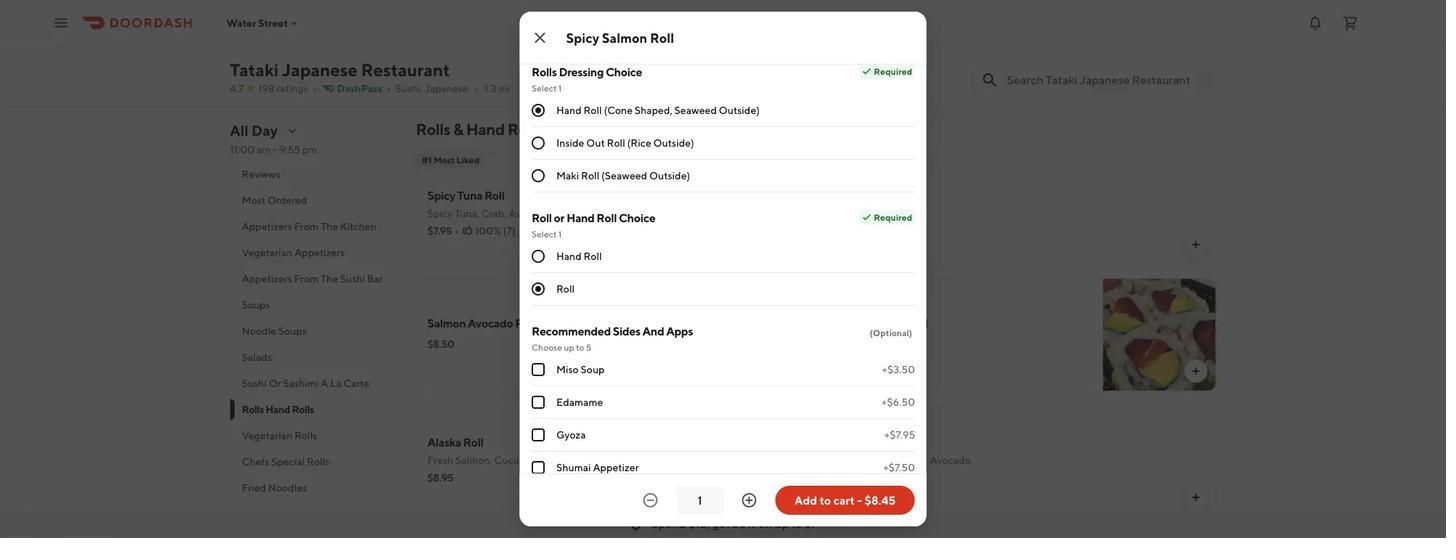 Task type: vqa. For each thing, say whether or not it's contained in the screenshot.


Task type: locate. For each thing, give the bounding box(es) containing it.
1 vertical spatial most
[[242, 194, 265, 206]]

crunchy,
[[834, 454, 875, 466]]

bar down fried noodles
[[269, 508, 284, 520]]

up inside recommended sides and apps choose up to 5
[[564, 342, 574, 352]]

1 cucumber, from the left
[[495, 454, 546, 466]]

0 horizontal spatial $7.95
[[428, 225, 452, 237]]

avocado. right +$7.50
[[930, 454, 974, 466]]

sushi inside button
[[242, 508, 267, 520]]

2 cucumber, from the left
[[877, 454, 928, 466]]

tataki japanese restaurant
[[230, 59, 450, 80]]

restaurant
[[361, 59, 450, 80]]

chefs special rolls button
[[230, 449, 399, 475]]

appetizers down "appetizers from the kitchen" button
[[294, 247, 344, 259]]

required for roll or hand roll choice
[[874, 212, 912, 222]]

outside) down (rice on the top left
[[649, 170, 690, 182]]

1 1 from the top
[[558, 83, 562, 93]]

up right off at the bottom of the page
[[775, 517, 789, 531]]

Maki Roll (Seaweed Outside) radio
[[532, 169, 545, 182]]

0 vertical spatial vegetarian
[[242, 247, 292, 259]]

1 horizontal spatial soups
[[278, 325, 306, 337]]

rolls up chefs special rolls button at the left bottom
[[294, 430, 317, 442]]

rolls left &
[[416, 120, 451, 139]]

1 horizontal spatial add item to cart image
[[1191, 365, 1202, 377]]

0 vertical spatial bar
[[367, 273, 383, 285]]

0 horizontal spatial cucumber,
[[495, 454, 546, 466]]

1 horizontal spatial japanese
[[425, 82, 469, 94]]

tuna left (optional)
[[834, 316, 859, 330]]

add to cart - $8.45
[[795, 494, 896, 508]]

soups up noodle
[[242, 299, 270, 311]]

crab, inside "spicy tuna roll spicy tuna, crab, avocado."
[[482, 207, 507, 219]]

0 vertical spatial required
[[874, 66, 912, 76]]

crab, inside alaska roll fresh salmon, cucumber, crab, avocado, caviar. $8.95
[[548, 454, 573, 466]]

0 vertical spatial the
[[320, 221, 338, 233]]

1.3
[[484, 82, 497, 94]]

1 horizontal spatial avocado.
[[930, 454, 974, 466]]

japanese for sushi,
[[425, 82, 469, 94]]

1 vertical spatial required
[[874, 212, 912, 222]]

cucumber, right 'salmon,'
[[495, 454, 546, 466]]

roll
[[650, 30, 674, 45], [583, 104, 602, 116], [607, 137, 625, 149], [581, 170, 599, 182], [485, 189, 505, 202], [904, 190, 924, 204], [532, 211, 552, 225], [596, 211, 617, 225], [583, 250, 602, 262], [556, 283, 575, 295], [515, 316, 535, 330], [908, 316, 928, 330], [463, 436, 484, 449], [903, 436, 923, 449]]

appetizers down vegetarian appetizers
[[242, 273, 292, 285]]

0 vertical spatial japanese
[[282, 59, 358, 80]]

liked
[[457, 155, 480, 165]]

vegetarian
[[242, 247, 292, 259], [242, 430, 292, 442]]

required inside the rolls dressing choice group
[[874, 66, 912, 76]]

1 horizontal spatial cucumber,
[[877, 454, 928, 466]]

most ordered
[[242, 194, 307, 206]]

0 vertical spatial up
[[564, 342, 574, 352]]

0 vertical spatial add item to cart image
[[1191, 365, 1202, 377]]

0 horizontal spatial avocado.
[[509, 207, 552, 219]]

outside) right (rice on the top left
[[653, 137, 694, 149]]

or
[[269, 377, 281, 389]]

crab, up the 100% (7)
[[482, 207, 507, 219]]

1 inside roll or hand roll choice select 1
[[558, 229, 562, 239]]

appetizers for appetizers from the sushi bar
[[242, 273, 292, 285]]

1 vertical spatial crab,
[[548, 454, 573, 466]]

0 vertical spatial spicy salmon roll
[[566, 30, 674, 45]]

avocado. up (7)
[[509, 207, 552, 219]]

2 from from the top
[[294, 273, 318, 285]]

from for kitchen
[[294, 221, 318, 233]]

0 vertical spatial choice
[[606, 65, 642, 79]]

0 vertical spatial crab,
[[482, 207, 507, 219]]

from for sushi
[[294, 273, 318, 285]]

notification bell image
[[1307, 14, 1325, 32]]

choice inside rolls dressing choice select 1
[[606, 65, 642, 79]]

2 vertical spatial to
[[792, 517, 803, 531]]

11:00 am - 9:55 pm
[[230, 144, 317, 155]]

(7)
[[503, 225, 516, 237]]

entrees
[[286, 508, 322, 520]]

2 vegetarian from the top
[[242, 430, 292, 442]]

0 vertical spatial soups
[[242, 299, 270, 311]]

1 avocado from the left
[[468, 316, 513, 330]]

roll or hand roll choice group
[[532, 210, 915, 306]]

(seaweed
[[601, 170, 647, 182]]

(optional)
[[870, 328, 912, 338]]

198
[[258, 82, 275, 94]]

ratings
[[277, 82, 308, 94]]

all
[[230, 122, 249, 139]]

chefs
[[242, 456, 269, 468]]

2 horizontal spatial to
[[820, 494, 831, 508]]

tuna,
[[455, 207, 480, 219]]

cucumber, down "+$7.95"
[[877, 454, 928, 466]]

$7.95 for $7.95
[[834, 212, 858, 224]]

add item to cart image for salmon aburi
[[1191, 62, 1202, 73]]

soup
[[581, 364, 605, 376]]

100% (7)
[[475, 225, 516, 237]]

select down or
[[532, 229, 557, 239]]

tuna avocado roll image
[[1103, 278, 1217, 392]]

1 vertical spatial -
[[857, 494, 862, 508]]

$8.45
[[865, 494, 896, 508]]

choice
[[606, 65, 642, 79], [619, 211, 655, 225]]

1 vertical spatial the
[[320, 273, 338, 285]]

1 horizontal spatial -
[[857, 494, 862, 508]]

1 select from the top
[[532, 83, 557, 93]]

day
[[252, 122, 278, 139]]

1 horizontal spatial avocado
[[861, 316, 906, 330]]

rolls & hand rolls
[[416, 120, 542, 139]]

0 horizontal spatial soups
[[242, 299, 270, 311]]

0 horizontal spatial spicy salmon roll
[[566, 30, 674, 45]]

shumai
[[556, 462, 591, 474]]

0 horizontal spatial bar
[[269, 508, 284, 520]]

•
[[313, 82, 317, 94], [387, 82, 391, 94], [474, 82, 479, 94], [455, 225, 459, 237]]

1 horizontal spatial $7.95
[[834, 212, 858, 224]]

1 from from the top
[[294, 221, 318, 233]]

the down vegetarian appetizers button
[[320, 273, 338, 285]]

0 horizontal spatial japanese
[[282, 59, 358, 80]]

out
[[586, 137, 605, 149]]

japanese up 'ratings'
[[282, 59, 358, 80]]

0 horizontal spatial crab,
[[482, 207, 507, 219]]

most down the reviews
[[242, 194, 265, 206]]

1 the from the top
[[320, 221, 338, 233]]

None checkbox
[[532, 23, 545, 36], [532, 396, 545, 409], [532, 429, 545, 442], [532, 23, 545, 36], [532, 396, 545, 409], [532, 429, 545, 442]]

japanese
[[282, 59, 358, 80], [425, 82, 469, 94]]

bar down the kitchen at the left top
[[367, 273, 383, 285]]

+$3.50
[[882, 364, 915, 376]]

hand inside the rolls dressing choice group
[[556, 104, 581, 116]]

0 vertical spatial appetizers
[[242, 221, 292, 233]]

0 horizontal spatial most
[[242, 194, 265, 206]]

1 vertical spatial tuna
[[834, 316, 859, 330]]

0 vertical spatial tuna
[[457, 189, 483, 202]]

vegetarian down the rolls hand rolls
[[242, 430, 292, 442]]

cucumber, inside alaska roll fresh salmon, cucumber, crab, avocado, caviar. $8.95
[[495, 454, 546, 466]]

1 vertical spatial vegetarian
[[242, 430, 292, 442]]

• right 'ratings'
[[313, 82, 317, 94]]

$15,
[[689, 517, 710, 531]]

crab, down gyoza
[[548, 454, 573, 466]]

1 vertical spatial sushi
[[242, 377, 267, 389]]

choice inside roll or hand roll choice select 1
[[619, 211, 655, 225]]

1 vertical spatial 1
[[558, 229, 562, 239]]

1 vertical spatial soups
[[278, 325, 306, 337]]

2 vertical spatial sushi
[[242, 508, 267, 520]]

None checkbox
[[532, 363, 545, 376], [532, 461, 545, 474], [532, 363, 545, 376], [532, 461, 545, 474]]

0 horizontal spatial avocado
[[468, 316, 513, 330]]

select up hand roll (cone shaped, seaweed outside) radio
[[532, 83, 557, 93]]

sushi or sashimi a la carte button
[[230, 371, 399, 397]]

avocado for tuna
[[861, 316, 906, 330]]

1 vertical spatial $7.95
[[428, 225, 452, 237]]

up down recommended
[[564, 342, 574, 352]]

2 select from the top
[[532, 229, 557, 239]]

up
[[564, 342, 574, 352], [775, 517, 789, 531]]

la
[[330, 377, 341, 389]]

avocado. inside "spicy tuna roll spicy tuna, crab, avocado."
[[509, 207, 552, 219]]

to inside recommended sides and apps choose up to 5
[[576, 342, 584, 352]]

avocado. inside spicy scallop roll crunchy, cucumber, avocado. $9.50
[[930, 454, 974, 466]]

avocado,
[[575, 454, 618, 466]]

roll inside alaska roll fresh salmon, cucumber, crab, avocado, caviar. $8.95
[[463, 436, 484, 449]]

roll inside "spicy tuna roll spicy tuna, crab, avocado."
[[485, 189, 505, 202]]

striped bass image
[[697, 0, 811, 88]]

spicy scallop roll crunchy, cucumber, avocado. $9.50
[[834, 436, 974, 484]]

0 vertical spatial most
[[434, 155, 455, 165]]

sushi or sashimi a la carte
[[242, 377, 369, 389]]

$7.95
[[834, 212, 858, 224], [428, 225, 452, 237]]

$8.50
[[428, 338, 455, 350]]

most right #1 at the top left of the page
[[434, 155, 455, 165]]

2 avocado from the left
[[861, 316, 906, 330]]

vegetarian for vegetarian rolls
[[242, 430, 292, 442]]

soups inside soups button
[[242, 299, 270, 311]]

recommended sides and apps group
[[532, 323, 915, 517]]

fried noodles button
[[230, 475, 399, 501]]

2 vertical spatial outside)
[[649, 170, 690, 182]]

bar inside "appetizers from the sushi bar" button
[[367, 273, 383, 285]]

and
[[642, 324, 664, 338]]

from down vegetarian appetizers button
[[294, 273, 318, 285]]

1 vertical spatial up
[[775, 517, 789, 531]]

outside)
[[719, 104, 760, 116], [653, 137, 694, 149], [649, 170, 690, 182]]

japanese right the sushi,
[[425, 82, 469, 94]]

to left cart
[[820, 494, 831, 508]]

rolls down vegetarian rolls button
[[307, 456, 329, 468]]

gyoza
[[556, 429, 586, 441]]

0 horizontal spatial up
[[564, 342, 574, 352]]

sushi down the fried
[[242, 508, 267, 520]]

1 horizontal spatial up
[[775, 517, 789, 531]]

cucumber, inside spicy scallop roll crunchy, cucumber, avocado. $9.50
[[877, 454, 928, 466]]

add to cart - $8.45 button
[[776, 486, 915, 515]]

sushi down vegetarian appetizers button
[[340, 273, 365, 285]]

sushi for sushi or sashimi a la carte
[[242, 377, 267, 389]]

aburi
[[874, 5, 903, 19]]

shumai appetizer
[[556, 462, 639, 474]]

1 vertical spatial bar
[[269, 508, 284, 520]]

0 horizontal spatial to
[[576, 342, 584, 352]]

hand right hand roll (cone shaped, seaweed outside) radio
[[556, 104, 581, 116]]

choice down (seaweed
[[619, 211, 655, 225]]

tuna up the tuna,
[[457, 189, 483, 202]]

0 horizontal spatial tuna
[[457, 189, 483, 202]]

1 vertical spatial spicy salmon roll
[[834, 190, 924, 204]]

inside out roll (rice outside)
[[556, 137, 694, 149]]

hand right hand roll radio
[[556, 250, 581, 262]]

1 vertical spatial add item to cart image
[[784, 492, 796, 504]]

rolls down close spicy salmon roll image
[[532, 65, 557, 79]]

water street button
[[227, 17, 300, 29]]

-
[[273, 144, 277, 155], [857, 494, 862, 508]]

choice up (cone
[[606, 65, 642, 79]]

0 vertical spatial $7.95
[[834, 212, 858, 224]]

2 required from the top
[[874, 212, 912, 222]]

1 vertical spatial japanese
[[425, 82, 469, 94]]

hand right or
[[566, 211, 594, 225]]

0 vertical spatial 1
[[558, 83, 562, 93]]

1 vertical spatial choice
[[619, 211, 655, 225]]

- right cart
[[857, 494, 862, 508]]

2 vertical spatial appetizers
[[242, 273, 292, 285]]

1 required from the top
[[874, 66, 912, 76]]

roll inside spicy scallop roll crunchy, cucumber, avocado. $9.50
[[903, 436, 923, 449]]

0 vertical spatial to
[[576, 342, 584, 352]]

sushi
[[340, 273, 365, 285], [242, 377, 267, 389], [242, 508, 267, 520]]

add item to cart image
[[1191, 365, 1202, 377], [784, 492, 796, 504]]

$9.50
[[834, 472, 861, 484]]

rolls down hand roll (cone shaped, seaweed outside) radio
[[508, 120, 542, 139]]

philadelphia roll image
[[1103, 531, 1217, 538]]

am
[[257, 144, 271, 155]]

Hand Roll (Cone Shaped, Seaweed Outside) radio
[[532, 104, 545, 117]]

1 horizontal spatial to
[[792, 517, 803, 531]]

- inside button
[[857, 494, 862, 508]]

0 vertical spatial avocado.
[[509, 207, 552, 219]]

spicy inside dialog
[[566, 30, 600, 45]]

1 down or
[[558, 229, 562, 239]]

0 horizontal spatial add item to cart image
[[784, 492, 796, 504]]

the left the kitchen at the left top
[[320, 221, 338, 233]]

1 horizontal spatial spicy salmon roll
[[834, 190, 924, 204]]

1 horizontal spatial crab,
[[548, 454, 573, 466]]

vegetarian down appetizers from the kitchen
[[242, 247, 292, 259]]

1 vertical spatial select
[[532, 229, 557, 239]]

crab,
[[482, 207, 507, 219], [548, 454, 573, 466]]

required inside "roll or hand roll choice" group
[[874, 212, 912, 222]]

rolls
[[532, 65, 557, 79], [416, 120, 451, 139], [508, 120, 542, 139], [242, 404, 264, 416], [292, 404, 314, 416], [294, 430, 317, 442], [307, 456, 329, 468]]

wasabi group
[[532, 0, 915, 47]]

soups
[[242, 299, 270, 311], [278, 325, 306, 337]]

avocado.
[[509, 207, 552, 219], [930, 454, 974, 466]]

bar inside sushi bar entrees button
[[269, 508, 284, 520]]

spicy salmon roll dialog
[[520, 0, 927, 527]]

a
[[321, 377, 328, 389]]

1 vertical spatial from
[[294, 273, 318, 285]]

add item to cart image for alaska roll
[[784, 492, 796, 504]]

1 horizontal spatial bar
[[367, 273, 383, 285]]

2 1 from the top
[[558, 229, 562, 239]]

Hand Roll radio
[[532, 250, 545, 263]]

to left "5"
[[576, 342, 584, 352]]

spicy inside spicy scallop roll crunchy, cucumber, avocado. $9.50
[[834, 436, 862, 449]]

soups right noodle
[[278, 325, 306, 337]]

1
[[558, 83, 562, 93], [558, 229, 562, 239]]

0 vertical spatial from
[[294, 221, 318, 233]]

street
[[258, 17, 288, 29]]

- right am
[[273, 144, 277, 155]]

0 vertical spatial -
[[273, 144, 277, 155]]

caviar.
[[620, 454, 652, 466]]

avocado
[[468, 316, 513, 330], [861, 316, 906, 330]]

reviews button
[[230, 161, 399, 187]]

to for 5
[[576, 342, 584, 352]]

1 horizontal spatial most
[[434, 155, 455, 165]]

0 vertical spatial select
[[532, 83, 557, 93]]

add item to cart image
[[784, 62, 796, 73], [1191, 62, 1202, 73], [1191, 239, 1202, 251], [1191, 492, 1202, 504]]

• left the sushi,
[[387, 82, 391, 94]]

to left $7
[[792, 517, 803, 531]]

spicy tuna roll spicy tuna, crab, avocado.
[[428, 189, 552, 219]]

1 vertical spatial to
[[820, 494, 831, 508]]

30%
[[732, 517, 756, 531]]

2 the from the top
[[320, 273, 338, 285]]

mi
[[499, 82, 510, 94]]

1 vegetarian from the top
[[242, 247, 292, 259]]

from down most ordered button
[[294, 221, 318, 233]]

1 down dressing
[[558, 83, 562, 93]]

sushi left or
[[242, 377, 267, 389]]

appetizers down most ordered
[[242, 221, 292, 233]]

outside) right seaweed
[[719, 104, 760, 116]]

salmon avocado roll
[[428, 316, 535, 330]]

salads
[[242, 351, 272, 363]]

1 vertical spatial avocado.
[[930, 454, 974, 466]]



Task type: describe. For each thing, give the bounding box(es) containing it.
Inside Out Roll (Rice Outside) radio
[[532, 137, 545, 150]]

get
[[712, 517, 730, 531]]

spicy salmon roll inside dialog
[[566, 30, 674, 45]]

$7
[[805, 517, 818, 531]]

most ordered button
[[230, 187, 399, 214]]

0 vertical spatial sushi
[[340, 273, 365, 285]]

100%
[[475, 225, 501, 237]]

11:00
[[230, 144, 255, 155]]

rolls dressing choice group
[[532, 64, 915, 193]]

maki roll (seaweed outside)
[[556, 170, 690, 182]]

chefs special rolls
[[242, 456, 329, 468]]

appetizers from the kitchen button
[[230, 214, 399, 240]]

select inside rolls dressing choice select 1
[[532, 83, 557, 93]]

water street
[[227, 17, 288, 29]]

off
[[759, 517, 773, 531]]

required for rolls dressing choice
[[874, 66, 912, 76]]

japanese for tataki
[[282, 59, 358, 80]]

noodle
[[242, 325, 276, 337]]

rolls inside rolls dressing choice select 1
[[532, 65, 557, 79]]

appetizers from the sushi bar button
[[230, 266, 399, 292]]

add item to cart image for tuna avocado roll
[[1191, 365, 1202, 377]]

noodles
[[268, 482, 307, 494]]

Roll radio
[[532, 283, 545, 296]]

avocado for salmon
[[468, 316, 513, 330]]

• left 1.3
[[474, 82, 479, 94]]

$7.95 for $7.95 •
[[428, 225, 452, 237]]

tataki
[[230, 59, 279, 80]]

cucumber, for scallop
[[877, 454, 928, 466]]

edamame
[[556, 396, 603, 408]]

tuna inside "spicy tuna roll spicy tuna, crab, avocado."
[[457, 189, 483, 202]]

maki
[[556, 170, 579, 182]]

choose
[[532, 342, 562, 352]]

fried
[[242, 482, 266, 494]]

alaska
[[428, 436, 461, 449]]

apps
[[666, 324, 693, 338]]

vegetarian rolls button
[[230, 423, 399, 449]]

dashpass
[[337, 82, 382, 94]]

spend $15, get 30% off up to $7
[[652, 517, 818, 531]]

1 vertical spatial appetizers
[[294, 247, 344, 259]]

&
[[453, 120, 463, 139]]

add item to cart image for $3.95
[[784, 62, 796, 73]]

rolls hand rolls
[[242, 404, 314, 416]]

+$6.50
[[882, 396, 915, 408]]

scallop
[[864, 436, 901, 449]]

wasabi
[[556, 24, 591, 36]]

rolls up vegetarian rolls
[[242, 404, 264, 416]]

cart
[[834, 494, 855, 508]]

eel avocado roll image
[[697, 531, 811, 538]]

kitchen
[[340, 221, 376, 233]]

water
[[227, 17, 256, 29]]

#1 most liked
[[422, 155, 480, 165]]

pm
[[303, 144, 317, 155]]

9:55
[[279, 144, 301, 155]]

the for sushi
[[320, 273, 338, 285]]

most inside button
[[242, 194, 265, 206]]

fried noodles
[[242, 482, 307, 494]]

sushi bar entrees
[[242, 508, 322, 520]]

fresh
[[428, 454, 453, 466]]

sushi,
[[395, 82, 423, 94]]

special
[[271, 456, 305, 468]]

close spicy salmon roll image
[[532, 29, 549, 47]]

open menu image
[[52, 14, 70, 32]]

sushi bar entrees button
[[230, 501, 399, 528]]

roll or hand roll choice select 1
[[532, 211, 655, 239]]

to for $7
[[792, 517, 803, 531]]

up for off
[[775, 517, 789, 531]]

vegetarian for vegetarian appetizers
[[242, 247, 292, 259]]

appetizers for appetizers from the kitchen
[[242, 221, 292, 233]]

appetizer
[[593, 462, 639, 474]]

soups button
[[230, 292, 399, 318]]

Current quantity is 1 number field
[[686, 493, 715, 509]]

hand roll (cone shaped, seaweed outside)
[[556, 104, 760, 116]]

hand inside roll or hand roll choice select 1
[[566, 211, 594, 225]]

dressing
[[559, 65, 604, 79]]

sushi, japanese • 1.3 mi
[[395, 82, 510, 94]]

inside
[[556, 137, 584, 149]]

alaska roll image
[[697, 405, 811, 518]]

#1
[[422, 155, 432, 165]]

4.7
[[230, 82, 244, 94]]

reviews
[[242, 168, 280, 180]]

to inside button
[[820, 494, 831, 508]]

decrease quantity by 1 image
[[642, 492, 659, 509]]

shaped,
[[635, 104, 672, 116]]

hand right &
[[466, 120, 505, 139]]

recommended sides and apps choose up to 5
[[532, 324, 693, 352]]

(cone
[[604, 104, 633, 116]]

crab, for tuna
[[482, 207, 507, 219]]

sides
[[613, 324, 640, 338]]

hand up vegetarian rolls
[[265, 404, 290, 416]]

spend
[[652, 517, 686, 531]]

sashimi
[[283, 377, 319, 389]]

up for choose
[[564, 342, 574, 352]]

vegetarian rolls
[[242, 430, 317, 442]]

1 vertical spatial outside)
[[653, 137, 694, 149]]

recommended
[[532, 324, 611, 338]]

+$7.95
[[884, 429, 915, 441]]

add
[[795, 494, 818, 508]]

appetizers from the kitchen
[[242, 221, 376, 233]]

$7.95 •
[[428, 225, 459, 237]]

0 items, open order cart image
[[1342, 14, 1359, 32]]

salmon aburi
[[834, 5, 903, 19]]

(rice
[[627, 137, 651, 149]]

carte
[[343, 377, 369, 389]]

salmon inside dialog
[[602, 30, 648, 45]]

Item Search search field
[[1007, 72, 1205, 88]]

1 horizontal spatial tuna
[[834, 316, 859, 330]]

rolls down sashimi
[[292, 404, 314, 416]]

soups inside noodle soups 'button'
[[278, 325, 306, 337]]

crab, for roll
[[548, 454, 573, 466]]

salmon aburi image
[[1103, 0, 1217, 88]]

• down the tuna,
[[455, 225, 459, 237]]

198 ratings •
[[258, 82, 317, 94]]

miso soup
[[556, 364, 605, 376]]

the for kitchen
[[320, 221, 338, 233]]

noodle soups
[[242, 325, 306, 337]]

cucumber, for roll
[[495, 454, 546, 466]]

$3.95
[[428, 35, 453, 47]]

select inside roll or hand roll choice select 1
[[532, 229, 557, 239]]

seaweed
[[674, 104, 717, 116]]

1 inside rolls dressing choice select 1
[[558, 83, 562, 93]]

add item to cart image for spicy salmon roll
[[1191, 239, 1202, 251]]

5
[[586, 342, 591, 352]]

sushi for sushi bar entrees
[[242, 508, 267, 520]]

increase quantity by 1 image
[[741, 492, 758, 509]]

0 horizontal spatial -
[[273, 144, 277, 155]]

or
[[554, 211, 564, 225]]

0 vertical spatial outside)
[[719, 104, 760, 116]]



